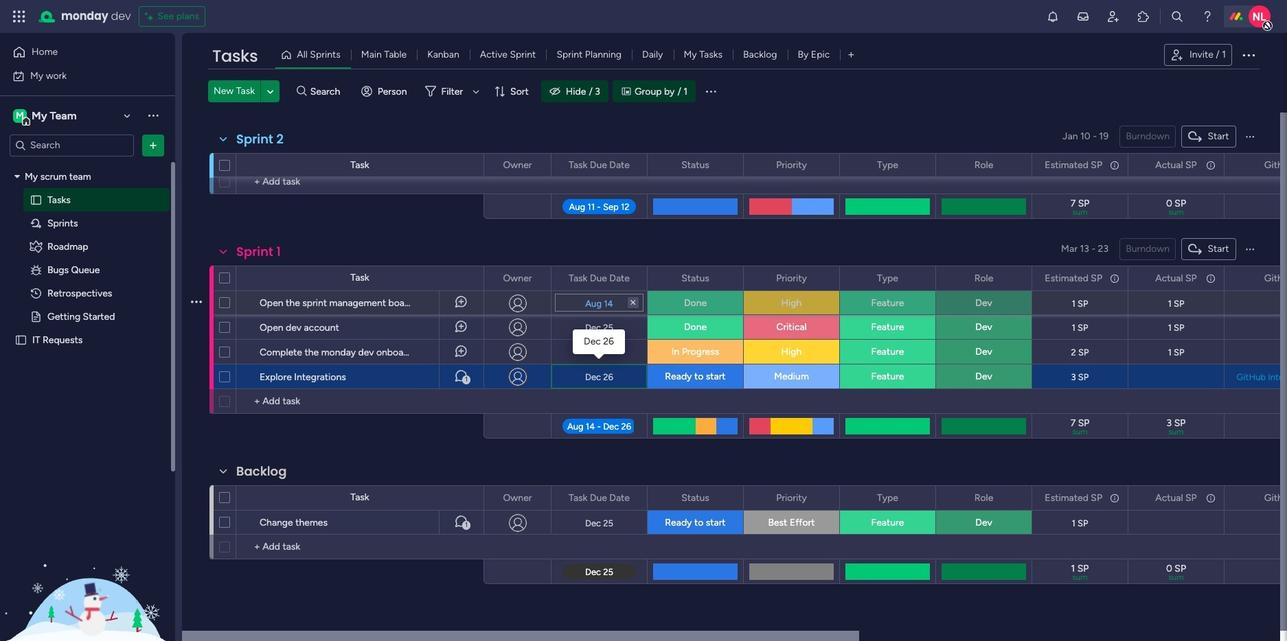 Task type: describe. For each thing, give the bounding box(es) containing it.
lottie animation image
[[0, 503, 175, 642]]

1 vertical spatial menu image
[[1245, 244, 1256, 255]]

inbox image
[[1076, 10, 1090, 23]]

public board image
[[30, 193, 43, 206]]

workspace selection element
[[13, 107, 79, 125]]

apps image
[[1137, 10, 1151, 23]]

caret down image
[[14, 172, 20, 181]]

see plans image
[[145, 8, 158, 25]]

1 horizontal spatial public board image
[[30, 310, 43, 323]]

2 + add task text field from the top
[[243, 539, 477, 556]]

select product image
[[12, 10, 26, 23]]

+ Add task text field
[[243, 394, 477, 410]]

workspace image
[[13, 108, 27, 123]]

notifications image
[[1046, 10, 1060, 23]]

1 vertical spatial public board image
[[14, 333, 27, 347]]



Task type: locate. For each thing, give the bounding box(es) containing it.
Search in workspace field
[[29, 137, 115, 153]]

v2 search image
[[297, 84, 307, 99]]

noah lott image
[[1249, 5, 1271, 27]]

lottie animation element
[[0, 503, 175, 642]]

1 vertical spatial + add task text field
[[243, 539, 477, 556]]

0 vertical spatial + add task text field
[[243, 174, 477, 190]]

invite members image
[[1107, 10, 1120, 23]]

None field
[[209, 45, 261, 68], [233, 131, 287, 148], [500, 158, 535, 173], [565, 158, 633, 173], [678, 158, 713, 173], [773, 158, 810, 173], [874, 158, 902, 173], [971, 158, 997, 173], [1042, 158, 1106, 173], [1152, 158, 1200, 173], [1261, 158, 1287, 173], [233, 243, 284, 261], [500, 271, 535, 286], [565, 271, 633, 286], [678, 271, 713, 286], [773, 271, 810, 286], [874, 271, 902, 286], [971, 271, 997, 286], [1042, 271, 1106, 286], [1152, 271, 1200, 286], [1261, 271, 1287, 286], [233, 463, 290, 481], [500, 491, 535, 506], [565, 491, 633, 506], [678, 491, 713, 506], [773, 491, 810, 506], [874, 491, 902, 506], [971, 491, 997, 506], [1042, 491, 1106, 506], [1152, 491, 1200, 506], [1261, 491, 1287, 506], [209, 45, 261, 68], [233, 131, 287, 148], [500, 158, 535, 173], [565, 158, 633, 173], [678, 158, 713, 173], [773, 158, 810, 173], [874, 158, 902, 173], [971, 158, 997, 173], [1042, 158, 1106, 173], [1152, 158, 1200, 173], [1261, 158, 1287, 173], [233, 243, 284, 261], [500, 271, 535, 286], [565, 271, 633, 286], [678, 271, 713, 286], [773, 271, 810, 286], [874, 271, 902, 286], [971, 271, 997, 286], [1042, 271, 1106, 286], [1152, 271, 1200, 286], [1261, 271, 1287, 286], [233, 463, 290, 481], [500, 491, 535, 506], [565, 491, 633, 506], [678, 491, 713, 506], [773, 491, 810, 506], [874, 491, 902, 506], [971, 491, 997, 506], [1042, 491, 1106, 506], [1152, 491, 1200, 506], [1261, 491, 1287, 506]]

column information image
[[1109, 160, 1120, 171], [1109, 273, 1120, 284], [1205, 273, 1216, 284], [1109, 493, 1120, 504], [1205, 493, 1216, 504]]

workspace options image
[[146, 109, 160, 122]]

options image
[[1240, 47, 1257, 63], [628, 154, 637, 177], [1205, 154, 1214, 177], [532, 267, 541, 290], [820, 267, 830, 290], [916, 267, 926, 290], [1205, 267, 1214, 290], [191, 311, 202, 344], [628, 487, 637, 510], [724, 487, 734, 510], [820, 487, 830, 510]]

+ Add task text field
[[243, 174, 477, 190], [243, 539, 477, 556]]

0 horizontal spatial public board image
[[14, 333, 27, 347]]

1 horizontal spatial menu image
[[1245, 244, 1256, 255]]

home image
[[12, 45, 26, 59]]

menu image
[[1245, 131, 1256, 142]]

0 vertical spatial menu image
[[704, 84, 718, 98]]

options image
[[146, 138, 160, 152], [532, 154, 541, 177], [1109, 154, 1118, 177], [628, 267, 637, 290], [724, 267, 734, 290], [1012, 267, 1022, 290], [1109, 267, 1118, 290], [191, 286, 202, 319], [191, 336, 202, 369], [191, 360, 202, 393], [532, 487, 541, 510], [916, 487, 926, 510], [1012, 487, 1022, 510], [1109, 487, 1118, 510], [1205, 487, 1214, 510]]

Search field
[[307, 82, 348, 101]]

column information image
[[1205, 160, 1216, 171]]

menu image
[[704, 84, 718, 98], [1245, 244, 1256, 255]]

0 horizontal spatial menu image
[[704, 84, 718, 98]]

add view image
[[848, 50, 854, 60]]

help image
[[1201, 10, 1214, 23]]

0 vertical spatial public board image
[[30, 310, 43, 323]]

1 + add task text field from the top
[[243, 174, 477, 190]]

angle down image
[[267, 86, 274, 97]]

option
[[0, 164, 175, 167]]

arrow down image
[[468, 83, 484, 100]]

search everything image
[[1170, 10, 1184, 23]]

my work image
[[12, 70, 25, 82]]

public board image
[[30, 310, 43, 323], [14, 333, 27, 347]]

list box
[[0, 162, 175, 537]]



Task type: vqa. For each thing, say whether or not it's contained in the screenshot.
Add View "icon"
yes



